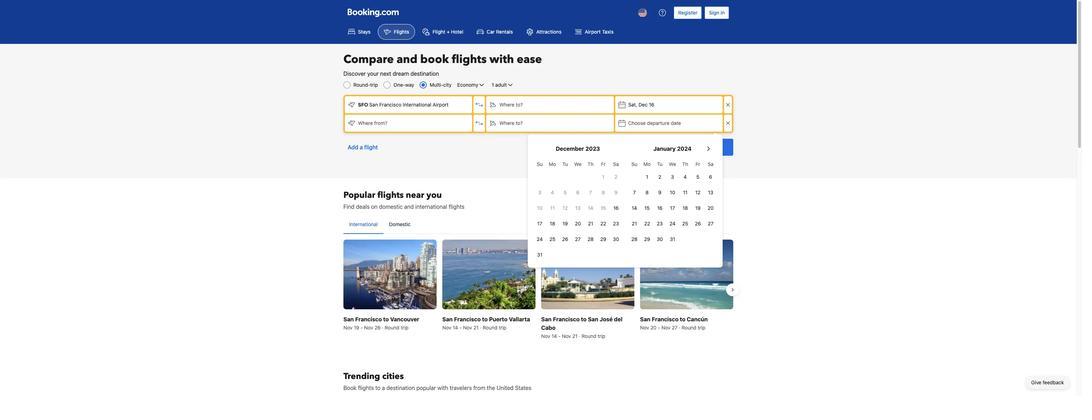 Task type: describe. For each thing, give the bounding box(es) containing it.
21 inside san francisco to san josé del cabo nov 14 - nov 21 · round trip
[[573, 334, 578, 340]]

san for san francisco to puerto vallarta
[[443, 317, 453, 323]]

6 for 6 checkbox
[[577, 190, 580, 196]]

states
[[515, 386, 532, 392]]

where inside where from? dropdown button
[[358, 120, 373, 126]]

21 January 2024 checkbox
[[628, 217, 641, 231]]

13 for 13 option
[[708, 190, 714, 196]]

9 for the 9 checkbox
[[615, 190, 618, 196]]

round inside san francisco to cancún nov 20 - nov 27 · round trip
[[682, 325, 697, 331]]

tu for january
[[657, 161, 663, 167]]

where to? for choose
[[500, 120, 523, 126]]

vancouver
[[390, 317, 420, 323]]

8 for 8 january 2024 checkbox
[[646, 190, 649, 196]]

flights inside trending cities book flights to a destination popular with travelers from the united states
[[358, 386, 374, 392]]

14 January 2024 checkbox
[[628, 201, 641, 216]]

taxis
[[602, 29, 614, 35]]

0 vertical spatial airport
[[585, 29, 601, 35]]

car rentals link
[[471, 24, 519, 40]]

on
[[371, 204, 378, 210]]

find
[[344, 204, 355, 210]]

27 for 27 checkbox at the right bottom of page
[[575, 237, 581, 243]]

travelers
[[450, 386, 472, 392]]

flights link
[[378, 24, 415, 40]]

departure
[[647, 120, 670, 126]]

hotel
[[451, 29, 464, 35]]

16 December 2023 checkbox
[[610, 201, 623, 216]]

th for 2024
[[683, 161, 689, 167]]

1 30 from the left
[[613, 237, 619, 243]]

sat,
[[629, 102, 638, 108]]

1 vertical spatial airport
[[433, 102, 449, 108]]

a inside button
[[360, 144, 363, 151]]

2024
[[677, 146, 692, 152]]

january 2024
[[654, 146, 692, 152]]

25 for 25 checkbox
[[550, 237, 556, 243]]

15 for the 15 option
[[645, 205, 650, 211]]

the
[[487, 386, 495, 392]]

15 for 15 'checkbox'
[[601, 205, 606, 211]]

multi-
[[430, 82, 444, 88]]

give feedback
[[1032, 380, 1065, 386]]

3 for 3 december 2023 option
[[539, 190, 542, 196]]

7 December 2023 checkbox
[[585, 186, 597, 200]]

1 adult button
[[491, 81, 515, 89]]

region containing san francisco to vancouver
[[338, 237, 739, 343]]

choose departure date button
[[616, 115, 723, 132]]

with inside compare and book flights with ease discover your next dream destination
[[490, 52, 514, 67]]

30 December 2023 checkbox
[[610, 233, 623, 247]]

where from?
[[358, 120, 388, 126]]

+
[[447, 29, 450, 35]]

17 December 2023 checkbox
[[534, 217, 546, 231]]

date
[[671, 120, 681, 126]]

18 for 18 january 2024 checkbox at right
[[683, 205, 688, 211]]

trip down your at top
[[370, 82, 378, 88]]

flight + hotel
[[433, 29, 464, 35]]

24 for 24 december 2023 'option'
[[537, 237, 543, 243]]

9 for 9 option
[[659, 190, 662, 196]]

31 January 2024 checkbox
[[667, 233, 679, 247]]

13 for 13 december 2023 option at the bottom of page
[[576, 205, 581, 211]]

puerto
[[489, 317, 508, 323]]

way
[[405, 82, 414, 88]]

josé
[[600, 317, 613, 323]]

round-trip
[[354, 82, 378, 88]]

give feedback button
[[1026, 377, 1070, 390]]

10 for 10 checkbox
[[670, 190, 676, 196]]

next
[[380, 71, 391, 77]]

2023
[[586, 146, 600, 152]]

round-
[[354, 82, 370, 88]]

you
[[427, 190, 442, 201]]

15 January 2024 checkbox
[[641, 201, 654, 216]]

and inside compare and book flights with ease discover your next dream destination
[[397, 52, 418, 67]]

united
[[497, 386, 514, 392]]

5 January 2024 checkbox
[[692, 170, 705, 184]]

book
[[421, 52, 449, 67]]

5 for "5 january 2024" option
[[697, 174, 700, 180]]

14 December 2023 checkbox
[[585, 201, 597, 216]]

5 December 2023 checkbox
[[559, 186, 572, 200]]

search
[[706, 144, 722, 150]]

20 for 20 december 2023 option
[[575, 221, 581, 227]]

19 for 19 option
[[563, 221, 568, 227]]

flight + hotel link
[[417, 24, 470, 40]]

book
[[344, 386, 357, 392]]

- inside san francisco to vancouver nov 19 - nov 26 · round trip
[[361, 325, 363, 331]]

january
[[654, 146, 676, 152]]

21 December 2023 checkbox
[[585, 217, 597, 231]]

27 December 2023 checkbox
[[572, 233, 585, 247]]

8 December 2023 checkbox
[[597, 186, 610, 200]]

11 January 2024 checkbox
[[679, 186, 692, 200]]

17 January 2024 checkbox
[[667, 201, 679, 216]]

1 for december
[[603, 174, 605, 180]]

attractions link
[[521, 24, 568, 40]]

trip inside san francisco to vancouver nov 19 - nov 26 · round trip
[[401, 325, 409, 331]]

where from? button
[[345, 115, 472, 132]]

discover
[[344, 71, 366, 77]]

adult
[[496, 82, 507, 88]]

31 for 31 checkbox
[[537, 252, 543, 258]]

- inside san francisco to cancún nov 20 - nov 27 · round trip
[[658, 325, 661, 331]]

domestic
[[379, 204, 403, 210]]

popular
[[344, 190, 376, 201]]

26 for 26 january 2024 option
[[695, 221, 701, 227]]

sat, dec 16 button
[[616, 96, 723, 113]]

6 January 2024 checkbox
[[705, 170, 717, 184]]

francisco for san francisco to cancún
[[652, 317, 679, 323]]

18 January 2024 checkbox
[[679, 201, 692, 216]]

23 for 23 checkbox
[[613, 221, 619, 227]]

8 for the 8 checkbox
[[602, 190, 605, 196]]

rentals
[[496, 29, 513, 35]]

7 January 2024 checkbox
[[628, 186, 641, 200]]

- inside san francisco to san josé del cabo nov 14 - nov 21 · round trip
[[559, 334, 561, 340]]

destination inside compare and book flights with ease discover your next dream destination
[[411, 71, 439, 77]]

domestic
[[389, 222, 411, 228]]

to? for choose departure date
[[516, 120, 523, 126]]

28 December 2023 checkbox
[[585, 233, 597, 247]]

cities
[[382, 371, 404, 383]]

19 for 19 checkbox
[[696, 205, 701, 211]]

0 vertical spatial international
[[403, 102, 432, 108]]

we for december
[[575, 161, 582, 167]]

- inside san francisco to puerto vallarta nov 14 - nov 21 · round trip
[[460, 325, 462, 331]]

multi-city
[[430, 82, 452, 88]]

20 for 20 january 2024 option
[[708, 205, 714, 211]]

dream
[[393, 71, 409, 77]]

trending
[[344, 371, 380, 383]]

city
[[444, 82, 452, 88]]

ease
[[517, 52, 542, 67]]

vallarta
[[509, 317, 530, 323]]

12 for 12 december 2023 checkbox
[[563, 205, 568, 211]]

1 December 2023 checkbox
[[597, 170, 610, 184]]

· inside san francisco to puerto vallarta nov 14 - nov 21 · round trip
[[480, 325, 482, 331]]

where for choose departure date
[[500, 120, 515, 126]]

san francisco to vancouver image
[[344, 240, 437, 310]]

7 for 7 january 2024 checkbox on the right of the page
[[633, 190, 636, 196]]

we for january
[[669, 161, 677, 167]]

25 December 2023 checkbox
[[546, 233, 559, 247]]

round inside san francisco to puerto vallarta nov 14 - nov 21 · round trip
[[483, 325, 498, 331]]

near
[[406, 190, 425, 201]]

choose departure date
[[629, 120, 681, 126]]

4 for 4 january 2024 option
[[684, 174, 687, 180]]

sign in link
[[705, 6, 730, 19]]

car rentals
[[487, 29, 513, 35]]

29 for the 29 option
[[601, 237, 607, 243]]

del
[[614, 317, 623, 323]]

popular flights near you find deals on domestic and international flights
[[344, 190, 465, 210]]

attractions
[[537, 29, 562, 35]]

mo for december
[[549, 161, 556, 167]]

24 for "24" option
[[670, 221, 676, 227]]

16 for 16 option
[[658, 205, 663, 211]]

sa for 2023
[[613, 161, 619, 167]]

flights
[[394, 29, 409, 35]]

10 January 2024 checkbox
[[667, 186, 679, 200]]

sign in
[[709, 10, 725, 16]]

19 January 2024 checkbox
[[692, 201, 705, 216]]

28 for 28 checkbox at the bottom right of the page
[[588, 237, 594, 243]]

31 for 31 january 2024 option
[[670, 237, 676, 243]]

flights inside compare and book flights with ease discover your next dream destination
[[452, 52, 487, 67]]

14 inside san francisco to puerto vallarta nov 14 - nov 21 · round trip
[[453, 325, 458, 331]]

11 for 11 checkbox
[[551, 205, 555, 211]]

and inside popular flights near you find deals on domestic and international flights
[[404, 204, 414, 210]]

international button
[[344, 216, 384, 234]]

domestic button
[[384, 216, 417, 234]]

round inside san francisco to vancouver nov 19 - nov 26 · round trip
[[385, 325, 400, 331]]

airport taxis
[[585, 29, 614, 35]]

december
[[556, 146, 584, 152]]

stays link
[[342, 24, 377, 40]]

round inside san francisco to san josé del cabo nov 14 - nov 21 · round trip
[[582, 334, 597, 340]]

22 December 2023 checkbox
[[597, 217, 610, 231]]

8 January 2024 checkbox
[[641, 186, 654, 200]]

16 for 16 checkbox in the right bottom of the page
[[614, 205, 619, 211]]

29 for 29 january 2024 checkbox in the right bottom of the page
[[644, 237, 651, 243]]

4 January 2024 checkbox
[[679, 170, 692, 184]]

a inside trending cities book flights to a destination popular with travelers from the united states
[[382, 386, 385, 392]]

20 December 2023 checkbox
[[572, 217, 585, 231]]

san francisco to san josé del cabo nov 14 - nov 21 · round trip
[[542, 317, 623, 340]]

sign
[[709, 10, 720, 16]]

compare and book flights with ease discover your next dream destination
[[344, 52, 542, 77]]

· inside san francisco to cancún nov 20 - nov 27 · round trip
[[679, 325, 681, 331]]

san francisco to puerto vallarta nov 14 - nov 21 · round trip
[[443, 317, 530, 331]]

16 inside popup button
[[649, 102, 655, 108]]

international
[[416, 204, 447, 210]]

where for sat, dec 16
[[500, 102, 515, 108]]

choose
[[629, 120, 646, 126]]

12 January 2024 checkbox
[[692, 186, 705, 200]]



Task type: locate. For each thing, give the bounding box(es) containing it.
international
[[403, 102, 432, 108], [349, 222, 378, 228]]

21 inside 21 december 2023 option
[[588, 221, 594, 227]]

1 horizontal spatial 16
[[649, 102, 655, 108]]

14 inside san francisco to san josé del cabo nov 14 - nov 21 · round trip
[[552, 334, 557, 340]]

and down near
[[404, 204, 414, 210]]

28
[[588, 237, 594, 243], [632, 237, 638, 243]]

trip down josé
[[598, 334, 606, 340]]

-
[[361, 325, 363, 331], [460, 325, 462, 331], [658, 325, 661, 331], [559, 334, 561, 340]]

a right the add
[[360, 144, 363, 151]]

airport down "multi-city"
[[433, 102, 449, 108]]

23
[[613, 221, 619, 227], [657, 221, 663, 227]]

2 horizontal spatial 19
[[696, 205, 701, 211]]

san for san francisco to vancouver
[[344, 317, 354, 323]]

10 left 11 checkbox
[[537, 205, 543, 211]]

4 for 4 option at the right
[[551, 190, 554, 196]]

6 inside the 6 january 2024 checkbox
[[710, 174, 713, 180]]

sa for 2024
[[708, 161, 714, 167]]

19
[[696, 205, 701, 211], [563, 221, 568, 227], [354, 325, 359, 331]]

2 to? from the top
[[516, 120, 523, 126]]

11 right 10 checkbox
[[683, 190, 688, 196]]

21 inside 21 option
[[632, 221, 637, 227]]

cancún
[[687, 317, 708, 323]]

grid for january
[[628, 157, 717, 247]]

1 vertical spatial where to?
[[500, 120, 523, 126]]

2 tu from the left
[[657, 161, 663, 167]]

3 right 2 january 2024 "option"
[[671, 174, 674, 180]]

29 December 2023 checkbox
[[597, 233, 610, 247]]

10 inside checkbox
[[670, 190, 676, 196]]

20 January 2024 checkbox
[[705, 201, 717, 216]]

29
[[601, 237, 607, 243], [644, 237, 651, 243]]

31 December 2023 checkbox
[[534, 248, 546, 262]]

where to? button for sat,
[[487, 96, 614, 113]]

24 left 25 checkbox
[[537, 237, 543, 243]]

17 left 18 december 2023 option
[[538, 221, 543, 227]]

flights up economy
[[452, 52, 487, 67]]

1 2 from the left
[[615, 174, 618, 180]]

we down december 2023
[[575, 161, 582, 167]]

9 right 8 january 2024 checkbox
[[659, 190, 662, 196]]

2 29 from the left
[[644, 237, 651, 243]]

0 horizontal spatial 17
[[538, 221, 543, 227]]

mo
[[549, 161, 556, 167], [644, 161, 651, 167]]

0 horizontal spatial 20
[[575, 221, 581, 227]]

0 horizontal spatial tu
[[563, 161, 568, 167]]

31 right 30 option
[[670, 237, 676, 243]]

10 inside checkbox
[[537, 205, 543, 211]]

san inside san francisco to vancouver nov 19 - nov 26 · round trip
[[344, 317, 354, 323]]

register
[[679, 10, 698, 16]]

1 15 from the left
[[601, 205, 606, 211]]

30 January 2024 checkbox
[[654, 233, 667, 247]]

0 horizontal spatial 29
[[601, 237, 607, 243]]

2 th from the left
[[683, 161, 689, 167]]

0 vertical spatial 25
[[683, 221, 689, 227]]

francisco inside san francisco to san josé del cabo nov 14 - nov 21 · round trip
[[553, 317, 580, 323]]

2 23 from the left
[[657, 221, 663, 227]]

5 right 4 january 2024 option
[[697, 174, 700, 180]]

26 January 2024 checkbox
[[692, 217, 705, 231]]

25 right "24" option
[[683, 221, 689, 227]]

16 right 15 'checkbox'
[[614, 205, 619, 211]]

28 left 29 january 2024 checkbox in the right bottom of the page
[[632, 237, 638, 243]]

20 inside 20 december 2023 option
[[575, 221, 581, 227]]

to left josé
[[581, 317, 587, 323]]

2 inside checkbox
[[615, 174, 618, 180]]

1 22 from the left
[[601, 221, 607, 227]]

1 horizontal spatial 1
[[603, 174, 605, 180]]

san francisco to vancouver nov 19 - nov 26 · round trip
[[344, 317, 420, 331]]

cabo
[[542, 325, 556, 332]]

1 horizontal spatial sa
[[708, 161, 714, 167]]

0 horizontal spatial 15
[[601, 205, 606, 211]]

20 inside 20 january 2024 option
[[708, 205, 714, 211]]

1 vertical spatial and
[[404, 204, 414, 210]]

0 vertical spatial 20
[[708, 205, 714, 211]]

3 inside option
[[671, 174, 674, 180]]

francisco for san francisco to san josé del cabo
[[553, 317, 580, 323]]

1 horizontal spatial with
[[490, 52, 514, 67]]

28 for 28 january 2024 checkbox
[[632, 237, 638, 243]]

17 right 16 option
[[670, 205, 675, 211]]

1 where to? from the top
[[500, 102, 523, 108]]

5 for the 5 option
[[564, 190, 567, 196]]

2 December 2023 checkbox
[[610, 170, 623, 184]]

30 right the 29 option
[[613, 237, 619, 243]]

13 January 2024 checkbox
[[705, 186, 717, 200]]

2 horizontal spatial 20
[[708, 205, 714, 211]]

19 inside checkbox
[[696, 205, 701, 211]]

round
[[385, 325, 400, 331], [483, 325, 498, 331], [682, 325, 697, 331], [582, 334, 597, 340]]

15 inside option
[[645, 205, 650, 211]]

where
[[500, 102, 515, 108], [358, 120, 373, 126], [500, 120, 515, 126]]

region
[[338, 237, 739, 343]]

28 left the 29 option
[[588, 237, 594, 243]]

tab list
[[344, 216, 734, 235]]

1
[[492, 82, 494, 88], [603, 174, 605, 180], [646, 174, 649, 180]]

1 horizontal spatial 7
[[633, 190, 636, 196]]

0 horizontal spatial 16
[[614, 205, 619, 211]]

tu up 2 january 2024 "option"
[[657, 161, 663, 167]]

0 vertical spatial 4
[[684, 174, 687, 180]]

30 right 29 january 2024 checkbox in the right bottom of the page
[[657, 237, 663, 243]]

1 inside 1 option
[[603, 174, 605, 180]]

0 horizontal spatial 8
[[602, 190, 605, 196]]

26
[[695, 221, 701, 227], [563, 237, 569, 243], [375, 325, 381, 331]]

25 for the 25 option
[[683, 221, 689, 227]]

24 inside 24 december 2023 'option'
[[537, 237, 543, 243]]

11 December 2023 checkbox
[[546, 201, 559, 216]]

to left puerto
[[482, 317, 488, 323]]

1 horizontal spatial 4
[[684, 174, 687, 180]]

13 inside 13 option
[[708, 190, 714, 196]]

trip inside san francisco to san josé del cabo nov 14 - nov 21 · round trip
[[598, 334, 606, 340]]

su
[[537, 161, 543, 167], [632, 161, 638, 167]]

search button
[[695, 139, 734, 156]]

22 for 22 december 2023 option
[[601, 221, 607, 227]]

0 vertical spatial and
[[397, 52, 418, 67]]

feedback
[[1043, 380, 1065, 386]]

airport left the taxis
[[585, 29, 601, 35]]

1 mo from the left
[[549, 161, 556, 167]]

2 where to? from the top
[[500, 120, 523, 126]]

15 right the 14 option
[[601, 205, 606, 211]]

12 for 12 checkbox
[[696, 190, 701, 196]]

2 horizontal spatial 16
[[658, 205, 663, 211]]

3 for 3 january 2024 option
[[671, 174, 674, 180]]

0 vertical spatial 31
[[670, 237, 676, 243]]

31 inside 31 january 2024 option
[[670, 237, 676, 243]]

2 for december 2023
[[615, 174, 618, 180]]

where to? for sat,
[[500, 102, 523, 108]]

stays
[[358, 29, 371, 35]]

12 inside checkbox
[[696, 190, 701, 196]]

28 inside 28 checkbox
[[588, 237, 594, 243]]

sfo san francisco international airport
[[358, 102, 449, 108]]

th up 4 january 2024 option
[[683, 161, 689, 167]]

2 15 from the left
[[645, 205, 650, 211]]

25
[[683, 221, 689, 227], [550, 237, 556, 243]]

9
[[615, 190, 618, 196], [659, 190, 662, 196]]

0 horizontal spatial 9
[[615, 190, 618, 196]]

20 inside san francisco to cancún nov 20 - nov 27 · round trip
[[651, 325, 657, 331]]

13 right 12 checkbox
[[708, 190, 714, 196]]

add
[[348, 144, 358, 151]]

6
[[710, 174, 713, 180], [577, 190, 580, 196]]

international down deals
[[349, 222, 378, 228]]

to inside san francisco to cancún nov 20 - nov 27 · round trip
[[680, 317, 686, 323]]

1 horizontal spatial grid
[[628, 157, 717, 247]]

san inside san francisco to puerto vallarta nov 14 - nov 21 · round trip
[[443, 317, 453, 323]]

10 for 10 december 2023 checkbox
[[537, 205, 543, 211]]

2 28 from the left
[[632, 237, 638, 243]]

19 December 2023 checkbox
[[559, 217, 572, 231]]

3 left 4 option at the right
[[539, 190, 542, 196]]

where to? button for choose
[[487, 115, 614, 132]]

2 left 3 january 2024 option
[[659, 174, 662, 180]]

1 horizontal spatial 25
[[683, 221, 689, 227]]

your
[[368, 71, 379, 77]]

16 right the 15 option
[[658, 205, 663, 211]]

17
[[670, 205, 675, 211], [538, 221, 543, 227]]

27 inside san francisco to cancún nov 20 - nov 27 · round trip
[[672, 325, 678, 331]]

23 December 2023 checkbox
[[610, 217, 623, 231]]

2 we from the left
[[669, 161, 677, 167]]

22 inside 22 january 2024 checkbox
[[645, 221, 650, 227]]

add a flight button
[[344, 139, 382, 156]]

22 inside 22 december 2023 option
[[601, 221, 607, 227]]

1 left adult
[[492, 82, 494, 88]]

francisco inside san francisco to vancouver nov 19 - nov 26 · round trip
[[355, 317, 382, 323]]

with right popular
[[438, 386, 448, 392]]

2 vertical spatial 26
[[375, 325, 381, 331]]

6 inside 6 checkbox
[[577, 190, 580, 196]]

15 inside 'checkbox'
[[601, 205, 606, 211]]

2 January 2024 checkbox
[[654, 170, 667, 184]]

one-way
[[394, 82, 414, 88]]

from
[[474, 386, 486, 392]]

23 January 2024 checkbox
[[654, 217, 667, 231]]

1 vertical spatial where to? button
[[487, 115, 614, 132]]

1 horizontal spatial we
[[669, 161, 677, 167]]

1 tu from the left
[[563, 161, 568, 167]]

2 horizontal spatial 27
[[708, 221, 714, 227]]

1 left 2 january 2024 "option"
[[646, 174, 649, 180]]

destination down cities
[[387, 386, 415, 392]]

economy
[[458, 82, 479, 88]]

4 December 2023 checkbox
[[546, 186, 559, 200]]

francisco inside san francisco to cancún nov 20 - nov 27 · round trip
[[652, 317, 679, 323]]

to for cancún
[[680, 317, 686, 323]]

mo down "december"
[[549, 161, 556, 167]]

27 for 27 january 2024 option at the bottom
[[708, 221, 714, 227]]

7 for 7 december 2023 option
[[590, 190, 592, 196]]

11 left 12 december 2023 checkbox
[[551, 205, 555, 211]]

and up dream at the left top of the page
[[397, 52, 418, 67]]

0 horizontal spatial 18
[[550, 221, 555, 227]]

27 January 2024 checkbox
[[705, 217, 717, 231]]

2 vertical spatial 20
[[651, 325, 657, 331]]

0 horizontal spatial sa
[[613, 161, 619, 167]]

6 right "5 january 2024" option
[[710, 174, 713, 180]]

29 inside option
[[601, 237, 607, 243]]

0 horizontal spatial 28
[[588, 237, 594, 243]]

5 right 4 option at the right
[[564, 190, 567, 196]]

8 right 7 december 2023 option
[[602, 190, 605, 196]]

1 vertical spatial 3
[[539, 190, 542, 196]]

1 7 from the left
[[590, 190, 592, 196]]

tab list containing international
[[344, 216, 734, 235]]

0 horizontal spatial a
[[360, 144, 363, 151]]

15 right 14 january 2024 option
[[645, 205, 650, 211]]

1 fr from the left
[[601, 161, 606, 167]]

25 January 2024 checkbox
[[679, 217, 692, 231]]

destination up multi-
[[411, 71, 439, 77]]

th for 2023
[[588, 161, 594, 167]]

to inside san francisco to san josé del cabo nov 14 - nov 21 · round trip
[[581, 317, 587, 323]]

1 28 from the left
[[588, 237, 594, 243]]

1 grid from the left
[[534, 157, 623, 262]]

26 December 2023 checkbox
[[559, 233, 572, 247]]

destination inside trending cities book flights to a destination popular with travelers from the united states
[[387, 386, 415, 392]]

2 right 1 option
[[615, 174, 618, 180]]

6 right the 5 option
[[577, 190, 580, 196]]

deals
[[356, 204, 370, 210]]

1 horizontal spatial 30
[[657, 237, 663, 243]]

3
[[671, 174, 674, 180], [539, 190, 542, 196]]

29 January 2024 checkbox
[[641, 233, 654, 247]]

2 7 from the left
[[633, 190, 636, 196]]

11 for 11 january 2024 'checkbox'
[[683, 190, 688, 196]]

0 vertical spatial 17
[[670, 205, 675, 211]]

0 horizontal spatial 24
[[537, 237, 543, 243]]

28 January 2024 checkbox
[[628, 233, 641, 247]]

0 vertical spatial 12
[[696, 190, 701, 196]]

18 inside 18 december 2023 option
[[550, 221, 555, 227]]

1 vertical spatial 18
[[550, 221, 555, 227]]

register link
[[674, 6, 702, 19]]

where to?
[[500, 102, 523, 108], [500, 120, 523, 126]]

francisco for san francisco to vancouver
[[355, 317, 382, 323]]

to down trending
[[376, 386, 381, 392]]

23 right 22 december 2023 option
[[613, 221, 619, 227]]

27 inside option
[[708, 221, 714, 227]]

1 th from the left
[[588, 161, 594, 167]]

trip inside san francisco to puerto vallarta nov 14 - nov 21 · round trip
[[499, 325, 507, 331]]

1 vertical spatial 4
[[551, 190, 554, 196]]

· inside san francisco to san josé del cabo nov 14 - nov 21 · round trip
[[579, 334, 581, 340]]

0 vertical spatial 10
[[670, 190, 676, 196]]

13 December 2023 checkbox
[[572, 201, 585, 216]]

1 horizontal spatial 5
[[697, 174, 700, 180]]

21 inside san francisco to puerto vallarta nov 14 - nov 21 · round trip
[[474, 325, 479, 331]]

0 horizontal spatial 22
[[601, 221, 607, 227]]

17 for the 17 december 2023 option
[[538, 221, 543, 227]]

21
[[588, 221, 594, 227], [632, 221, 637, 227], [474, 325, 479, 331], [573, 334, 578, 340]]

18 right the 17 january 2024 checkbox on the bottom of the page
[[683, 205, 688, 211]]

flights
[[452, 52, 487, 67], [378, 190, 404, 201], [449, 204, 465, 210], [358, 386, 374, 392]]

give
[[1032, 380, 1042, 386]]

1 horizontal spatial 11
[[683, 190, 688, 196]]

24 right 23 january 2024 option
[[670, 221, 676, 227]]

6 December 2023 checkbox
[[572, 186, 585, 200]]

1 horizontal spatial 17
[[670, 205, 675, 211]]

0 vertical spatial destination
[[411, 71, 439, 77]]

1 horizontal spatial 15
[[645, 205, 650, 211]]

san francisco to puerto vallarta image
[[443, 240, 536, 310]]

23 right 22 january 2024 checkbox
[[657, 221, 663, 227]]

1 vertical spatial 5
[[564, 190, 567, 196]]

2 22 from the left
[[645, 221, 650, 227]]

tu
[[563, 161, 568, 167], [657, 161, 663, 167]]

1 horizontal spatial 3
[[671, 174, 674, 180]]

31 down 24 december 2023 'option'
[[537, 252, 543, 258]]

trending cities book flights to a destination popular with travelers from the united states
[[344, 371, 532, 392]]

9 December 2023 checkbox
[[610, 186, 623, 200]]

2
[[615, 174, 618, 180], [659, 174, 662, 180]]

sa
[[613, 161, 619, 167], [708, 161, 714, 167]]

16 inside checkbox
[[614, 205, 619, 211]]

december 2023
[[556, 146, 600, 152]]

1 horizontal spatial 9
[[659, 190, 662, 196]]

san inside san francisco to cancún nov 20 - nov 27 · round trip
[[640, 317, 651, 323]]

10 December 2023 checkbox
[[534, 201, 546, 216]]

1 vertical spatial 17
[[538, 221, 543, 227]]

1 vertical spatial 11
[[551, 205, 555, 211]]

2 grid from the left
[[628, 157, 717, 247]]

flight
[[364, 144, 378, 151]]

24 December 2023 checkbox
[[534, 233, 546, 247]]

28 inside 28 january 2024 checkbox
[[632, 237, 638, 243]]

1 vertical spatial destination
[[387, 386, 415, 392]]

16 inside option
[[658, 205, 663, 211]]

1 9 from the left
[[615, 190, 618, 196]]

16 January 2024 checkbox
[[654, 201, 667, 216]]

add a flight
[[348, 144, 378, 151]]

29 inside checkbox
[[644, 237, 651, 243]]

a down cities
[[382, 386, 385, 392]]

0 horizontal spatial 27
[[575, 237, 581, 243]]

1 we from the left
[[575, 161, 582, 167]]

25 inside option
[[683, 221, 689, 227]]

27 inside checkbox
[[575, 237, 581, 243]]

fr up 1 option
[[601, 161, 606, 167]]

to for san
[[581, 317, 587, 323]]

0 horizontal spatial 30
[[613, 237, 619, 243]]

14
[[588, 205, 594, 211], [632, 205, 637, 211], [453, 325, 458, 331], [552, 334, 557, 340]]

18 right the 17 december 2023 option
[[550, 221, 555, 227]]

to for puerto
[[482, 317, 488, 323]]

international inside button
[[349, 222, 378, 228]]

san francisco to cancún image
[[640, 240, 734, 310]]

14 inside 14 january 2024 option
[[632, 205, 637, 211]]

0 vertical spatial 27
[[708, 221, 714, 227]]

popular
[[417, 386, 436, 392]]

17 for the 17 january 2024 checkbox on the bottom of the page
[[670, 205, 675, 211]]

3 inside option
[[539, 190, 542, 196]]

1 where to? button from the top
[[487, 96, 614, 113]]

with inside trending cities book flights to a destination popular with travelers from the united states
[[438, 386, 448, 392]]

14 inside option
[[588, 205, 594, 211]]

to inside san francisco to puerto vallarta nov 14 - nov 21 · round trip
[[482, 317, 488, 323]]

1 horizontal spatial 23
[[657, 221, 663, 227]]

1 left 2 december 2023 checkbox
[[603, 174, 605, 180]]

24 inside "24" option
[[670, 221, 676, 227]]

0 vertical spatial to?
[[516, 102, 523, 108]]

2 2 from the left
[[659, 174, 662, 180]]

su for january
[[632, 161, 638, 167]]

1 su from the left
[[537, 161, 543, 167]]

1 to? from the top
[[516, 102, 523, 108]]

airport
[[585, 29, 601, 35], [433, 102, 449, 108]]

19 inside option
[[563, 221, 568, 227]]

0 horizontal spatial 23
[[613, 221, 619, 227]]

0 horizontal spatial 12
[[563, 205, 568, 211]]

to left cancún
[[680, 317, 686, 323]]

mo for january
[[644, 161, 651, 167]]

1 January 2024 checkbox
[[641, 170, 654, 184]]

1 horizontal spatial th
[[683, 161, 689, 167]]

0 horizontal spatial 26
[[375, 325, 381, 331]]

grid for december
[[534, 157, 623, 262]]

1 vertical spatial with
[[438, 386, 448, 392]]

15 December 2023 checkbox
[[597, 201, 610, 216]]

0 horizontal spatial 1
[[492, 82, 494, 88]]

0 horizontal spatial 19
[[354, 325, 359, 331]]

1 vertical spatial 12
[[563, 205, 568, 211]]

0 vertical spatial 6
[[710, 174, 713, 180]]

francisco for san francisco to puerto vallarta
[[454, 317, 481, 323]]

fr for 2023
[[601, 161, 606, 167]]

to? for sat, dec 16
[[516, 102, 523, 108]]

tu down "december"
[[563, 161, 568, 167]]

0 vertical spatial 5
[[697, 174, 700, 180]]

1 horizontal spatial 24
[[670, 221, 676, 227]]

7 inside option
[[590, 190, 592, 196]]

trip down puerto
[[499, 325, 507, 331]]

2 mo from the left
[[644, 161, 651, 167]]

to for vancouver
[[383, 317, 389, 323]]

fr
[[601, 161, 606, 167], [696, 161, 701, 167]]

1 inside 1 january 2024 checkbox
[[646, 174, 649, 180]]

mo up 1 january 2024 checkbox
[[644, 161, 651, 167]]

25 left 26 december 2023 option
[[550, 237, 556, 243]]

fr up "5 january 2024" option
[[696, 161, 701, 167]]

10
[[670, 190, 676, 196], [537, 205, 543, 211]]

4 right 3 january 2024 option
[[684, 174, 687, 180]]

flight
[[433, 29, 446, 35]]

dec
[[639, 102, 648, 108]]

16 right the dec
[[649, 102, 655, 108]]

th down 2023
[[588, 161, 594, 167]]

booking.com logo image
[[348, 8, 399, 17], [348, 8, 399, 17]]

4 right 3 december 2023 option
[[551, 190, 554, 196]]

23 for 23 january 2024 option
[[657, 221, 663, 227]]

2 inside "option"
[[659, 174, 662, 180]]

su up 3 december 2023 option
[[537, 161, 543, 167]]

2 su from the left
[[632, 161, 638, 167]]

0 vertical spatial 11
[[683, 190, 688, 196]]

6 for the 6 january 2024 checkbox
[[710, 174, 713, 180]]

sfo
[[358, 102, 368, 108]]

1 horizontal spatial mo
[[644, 161, 651, 167]]

25 inside checkbox
[[550, 237, 556, 243]]

san for san francisco to san josé del cabo
[[542, 317, 552, 323]]

th
[[588, 161, 594, 167], [683, 161, 689, 167]]

26 for 26 december 2023 option
[[563, 237, 569, 243]]

1 vertical spatial 13
[[576, 205, 581, 211]]

flights right international at the left of the page
[[449, 204, 465, 210]]

1 horizontal spatial 2
[[659, 174, 662, 180]]

0 horizontal spatial 5
[[564, 190, 567, 196]]

0 vertical spatial 18
[[683, 205, 688, 211]]

23 inside checkbox
[[613, 221, 619, 227]]

13 right 12 december 2023 checkbox
[[576, 205, 581, 211]]

sat, dec 16
[[629, 102, 655, 108]]

we
[[575, 161, 582, 167], [669, 161, 677, 167]]

1 inside 1 adult "dropdown button"
[[492, 82, 494, 88]]

international up where from? dropdown button
[[403, 102, 432, 108]]

· inside san francisco to vancouver nov 19 - nov 26 · round trip
[[382, 325, 384, 331]]

2 30 from the left
[[657, 237, 663, 243]]

3 December 2023 checkbox
[[534, 186, 546, 200]]

11 inside 11 checkbox
[[551, 205, 555, 211]]

18 December 2023 checkbox
[[546, 217, 559, 231]]

12 right 11 january 2024 'checkbox'
[[696, 190, 701, 196]]

to left vancouver
[[383, 317, 389, 323]]

0 horizontal spatial grid
[[534, 157, 623, 262]]

san francisco to cancún nov 20 - nov 27 · round trip
[[640, 317, 708, 331]]

flights up the domestic
[[378, 190, 404, 201]]

19 inside san francisco to vancouver nov 19 - nov 26 · round trip
[[354, 325, 359, 331]]

12 left 13 december 2023 option at the bottom of page
[[563, 205, 568, 211]]

29 left 30 option
[[644, 237, 651, 243]]

17 inside checkbox
[[670, 205, 675, 211]]

1 horizontal spatial 29
[[644, 237, 651, 243]]

tu for december
[[563, 161, 568, 167]]

with up adult
[[490, 52, 514, 67]]

0 horizontal spatial 6
[[577, 190, 580, 196]]

trip inside san francisco to cancún nov 20 - nov 27 · round trip
[[698, 325, 706, 331]]

1 horizontal spatial 19
[[563, 221, 568, 227]]

22 for 22 january 2024 checkbox
[[645, 221, 650, 227]]

1 sa from the left
[[613, 161, 619, 167]]

·
[[382, 325, 384, 331], [480, 325, 482, 331], [679, 325, 681, 331], [579, 334, 581, 340]]

1 23 from the left
[[613, 221, 619, 227]]

0 horizontal spatial 3
[[539, 190, 542, 196]]

1 for january
[[646, 174, 649, 180]]

trip down cancún
[[698, 325, 706, 331]]

0 vertical spatial where to?
[[500, 102, 523, 108]]

0 vertical spatial 13
[[708, 190, 714, 196]]

destination
[[411, 71, 439, 77], [387, 386, 415, 392]]

11 inside 11 january 2024 'checkbox'
[[683, 190, 688, 196]]

1 adult
[[492, 82, 507, 88]]

from?
[[374, 120, 388, 126]]

2 vertical spatial 19
[[354, 325, 359, 331]]

1 horizontal spatial airport
[[585, 29, 601, 35]]

grid
[[534, 157, 623, 262], [628, 157, 717, 247]]

compare
[[344, 52, 394, 67]]

1 29 from the left
[[601, 237, 607, 243]]

29 right 28 checkbox at the bottom right of the page
[[601, 237, 607, 243]]

10 right 9 option
[[670, 190, 676, 196]]

22 right 21 december 2023 option
[[601, 221, 607, 227]]

0 vertical spatial 3
[[671, 174, 674, 180]]

13
[[708, 190, 714, 196], [576, 205, 581, 211]]

18 inside 18 january 2024 checkbox
[[683, 205, 688, 211]]

fr for 2024
[[696, 161, 701, 167]]

0 horizontal spatial 25
[[550, 237, 556, 243]]

2 sa from the left
[[708, 161, 714, 167]]

9 inside the 9 checkbox
[[615, 190, 618, 196]]

3 January 2024 checkbox
[[667, 170, 679, 184]]

26 inside san francisco to vancouver nov 19 - nov 26 · round trip
[[375, 325, 381, 331]]

2 for january 2024
[[659, 174, 662, 180]]

san for san francisco to cancún
[[640, 317, 651, 323]]

we up 3 january 2024 option
[[669, 161, 677, 167]]

22 right 21 option
[[645, 221, 650, 227]]

su for december
[[537, 161, 543, 167]]

1 horizontal spatial international
[[403, 102, 432, 108]]

18 for 18 december 2023 option
[[550, 221, 555, 227]]

7 left 8 january 2024 checkbox
[[633, 190, 636, 196]]

0 horizontal spatial international
[[349, 222, 378, 228]]

24 January 2024 checkbox
[[667, 217, 679, 231]]

2 vertical spatial 27
[[672, 325, 678, 331]]

0 vertical spatial a
[[360, 144, 363, 151]]

22 January 2024 checkbox
[[641, 217, 654, 231]]

a
[[360, 144, 363, 151], [382, 386, 385, 392]]

san francisco to san josé del cabo image
[[542, 240, 635, 310]]

su up 7 january 2024 checkbox on the right of the page
[[632, 161, 638, 167]]

2 8 from the left
[[646, 190, 649, 196]]

9 inside 9 option
[[659, 190, 662, 196]]

18
[[683, 205, 688, 211], [550, 221, 555, 227]]

9 January 2024 checkbox
[[654, 186, 667, 200]]

1 vertical spatial 20
[[575, 221, 581, 227]]

trip down vancouver
[[401, 325, 409, 331]]

12 inside checkbox
[[563, 205, 568, 211]]

7 inside checkbox
[[633, 190, 636, 196]]

2 9 from the left
[[659, 190, 662, 196]]

1 horizontal spatial 27
[[672, 325, 678, 331]]

13 inside 13 december 2023 option
[[576, 205, 581, 211]]

sa up 2 december 2023 checkbox
[[613, 161, 619, 167]]

31
[[670, 237, 676, 243], [537, 252, 543, 258]]

flights down trending
[[358, 386, 374, 392]]

0 horizontal spatial fr
[[601, 161, 606, 167]]

12 December 2023 checkbox
[[559, 201, 572, 216]]

1 8 from the left
[[602, 190, 605, 196]]

7 right 6 checkbox
[[590, 190, 592, 196]]

sa up the 6 january 2024 checkbox
[[708, 161, 714, 167]]

2 where to? button from the top
[[487, 115, 614, 132]]

1 vertical spatial 31
[[537, 252, 543, 258]]

francisco inside san francisco to puerto vallarta nov 14 - nov 21 · round trip
[[454, 317, 481, 323]]

to
[[383, 317, 389, 323], [482, 317, 488, 323], [581, 317, 587, 323], [680, 317, 686, 323], [376, 386, 381, 392]]

1 horizontal spatial 12
[[696, 190, 701, 196]]

9 right the 8 checkbox
[[615, 190, 618, 196]]

to inside trending cities book flights to a destination popular with travelers from the united states
[[376, 386, 381, 392]]

23 inside option
[[657, 221, 663, 227]]

8 right 7 january 2024 checkbox on the right of the page
[[646, 190, 649, 196]]

airport taxis link
[[569, 24, 620, 40]]

in
[[721, 10, 725, 16]]

17 inside option
[[538, 221, 543, 227]]

2 fr from the left
[[696, 161, 701, 167]]

0 horizontal spatial airport
[[433, 102, 449, 108]]



Task type: vqa. For each thing, say whether or not it's contained in the screenshot.


